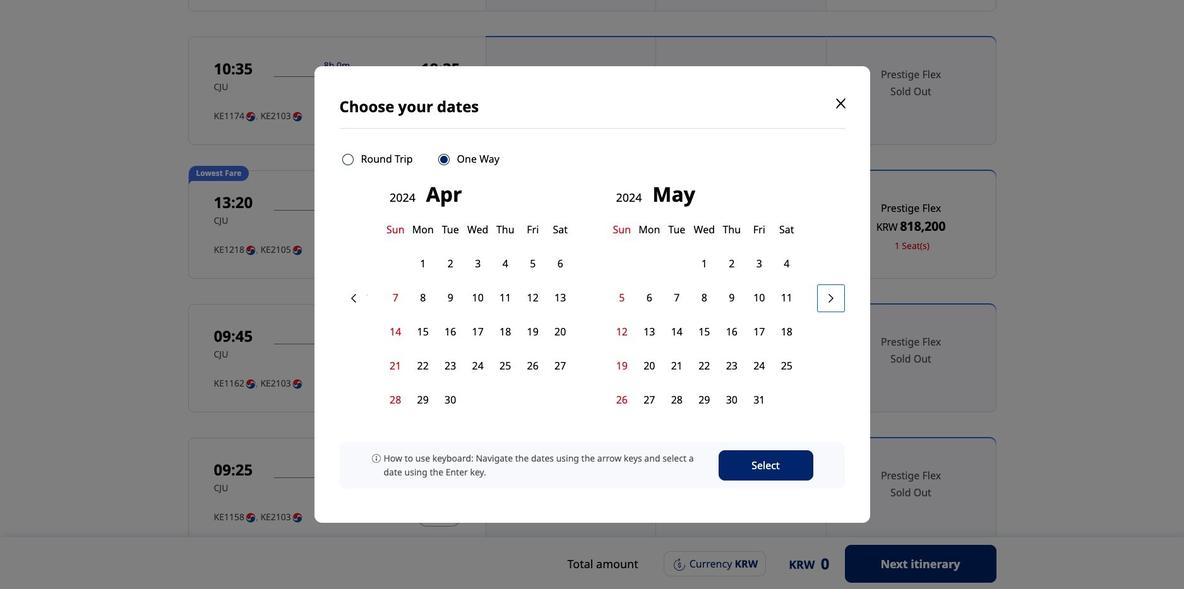 Task type: vqa. For each thing, say whether or not it's contained in the screenshot.
Special
no



Task type: describe. For each thing, give the bounding box(es) containing it.
13:20 departure, 21:35 arrival,8h 15m required, gmp stopovers option group
[[486, 170, 996, 279]]

13:20 departure, 22:50 arrival,9h 30m required, gmp,icn stopovers option group
[[486, 572, 996, 590]]



Task type: locate. For each thing, give the bounding box(es) containing it.
09:45 departure, 18:35 arrival,8h 50m required, gmp stopovers option group
[[486, 304, 996, 413]]

09:25 departure, 18:35 arrival,9h 10m required, gmp stopovers option group
[[486, 438, 996, 547]]

10:35 departure, 18:35 arrival,8h 0m required, gmp stopovers option group
[[486, 36, 996, 145]]

dialog
[[0, 0, 1184, 590]]

15:45 departure, 22:50 arrival,7h 5m required, gmp,icn stopovers option group
[[486, 0, 996, 11]]



